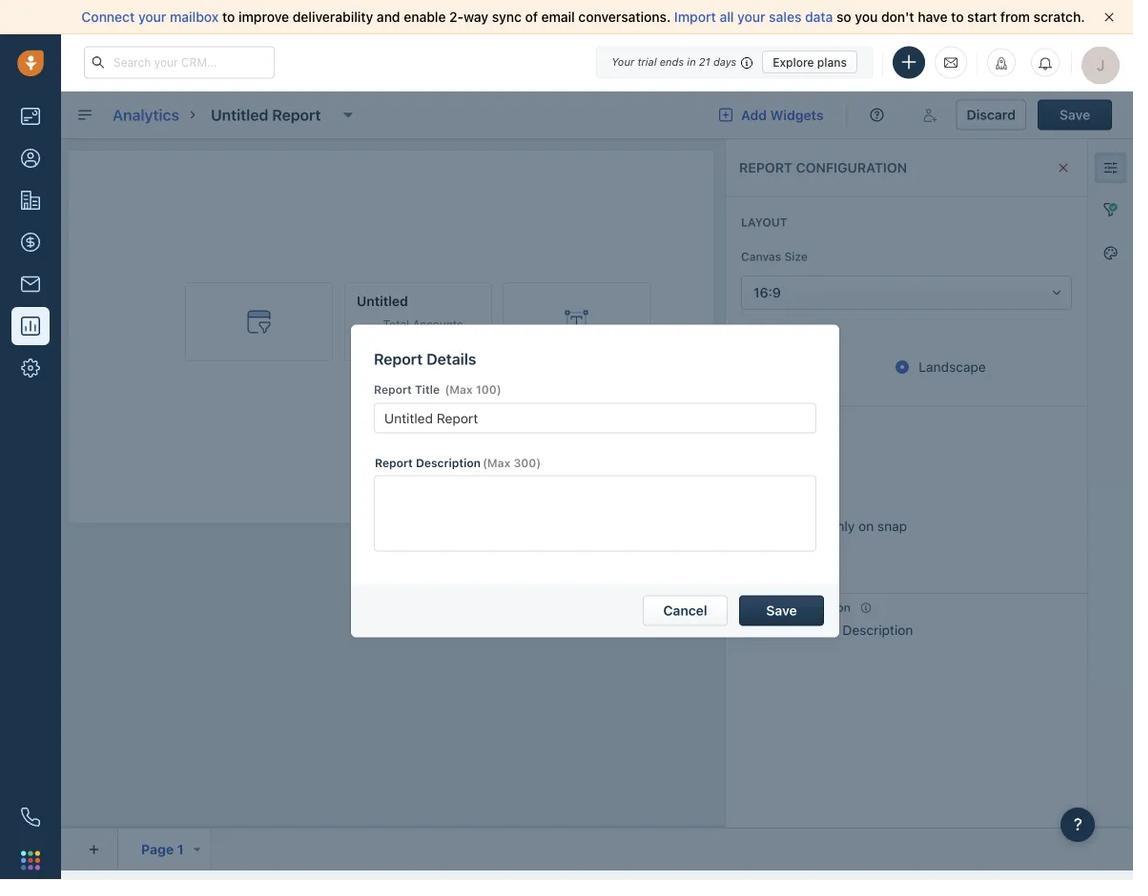 Task type: describe. For each thing, give the bounding box(es) containing it.
plans
[[817, 55, 847, 69]]

ends
[[660, 56, 684, 68]]

explore
[[773, 55, 814, 69]]

way
[[464, 9, 489, 25]]

data
[[805, 9, 833, 25]]

21
[[699, 56, 711, 68]]

connect
[[82, 9, 135, 25]]

1 to from the left
[[222, 9, 235, 25]]

mailbox
[[170, 9, 219, 25]]

Search your CRM... text field
[[84, 46, 275, 79]]

trial
[[638, 56, 657, 68]]

2 to from the left
[[951, 9, 964, 25]]

import
[[674, 9, 716, 25]]

you
[[855, 9, 878, 25]]

1 your from the left
[[138, 9, 166, 25]]

improve
[[239, 9, 289, 25]]

enable
[[404, 9, 446, 25]]

import all your sales data link
[[674, 9, 837, 25]]

your trial ends in 21 days
[[612, 56, 737, 68]]

all
[[720, 9, 734, 25]]

phone image
[[21, 808, 40, 827]]

explore plans link
[[762, 51, 858, 73]]

have
[[918, 9, 948, 25]]

close image
[[1105, 12, 1114, 22]]

connect your mailbox link
[[82, 9, 222, 25]]



Task type: locate. For each thing, give the bounding box(es) containing it.
1 horizontal spatial to
[[951, 9, 964, 25]]

start
[[968, 9, 997, 25]]

0 horizontal spatial your
[[138, 9, 166, 25]]

sales
[[769, 9, 802, 25]]

so
[[837, 9, 852, 25]]

and
[[377, 9, 400, 25]]

2 your from the left
[[738, 9, 766, 25]]

0 horizontal spatial to
[[222, 9, 235, 25]]

1 horizontal spatial your
[[738, 9, 766, 25]]

to right mailbox
[[222, 9, 235, 25]]

don't
[[882, 9, 915, 25]]

freshworks switcher image
[[21, 851, 40, 870]]

to
[[222, 9, 235, 25], [951, 9, 964, 25]]

to left start
[[951, 9, 964, 25]]

sync
[[492, 9, 522, 25]]

your
[[612, 56, 635, 68]]

your left mailbox
[[138, 9, 166, 25]]

deliverability
[[293, 9, 373, 25]]

connect your mailbox to improve deliverability and enable 2-way sync of email conversations. import all your sales data so you don't have to start from scratch.
[[82, 9, 1085, 25]]

explore plans
[[773, 55, 847, 69]]

of
[[525, 9, 538, 25]]

your right "all"
[[738, 9, 766, 25]]

email
[[541, 9, 575, 25]]

scratch.
[[1034, 9, 1085, 25]]

from
[[1001, 9, 1030, 25]]

in
[[687, 56, 696, 68]]

what's new image
[[995, 57, 1008, 70]]

conversations.
[[579, 9, 671, 25]]

your
[[138, 9, 166, 25], [738, 9, 766, 25]]

days
[[714, 56, 737, 68]]

2-
[[450, 9, 464, 25]]

phone element
[[11, 799, 50, 837]]

send email image
[[945, 55, 958, 70]]



Task type: vqa. For each thing, say whether or not it's contained in the screenshot.
Mng Settings image
no



